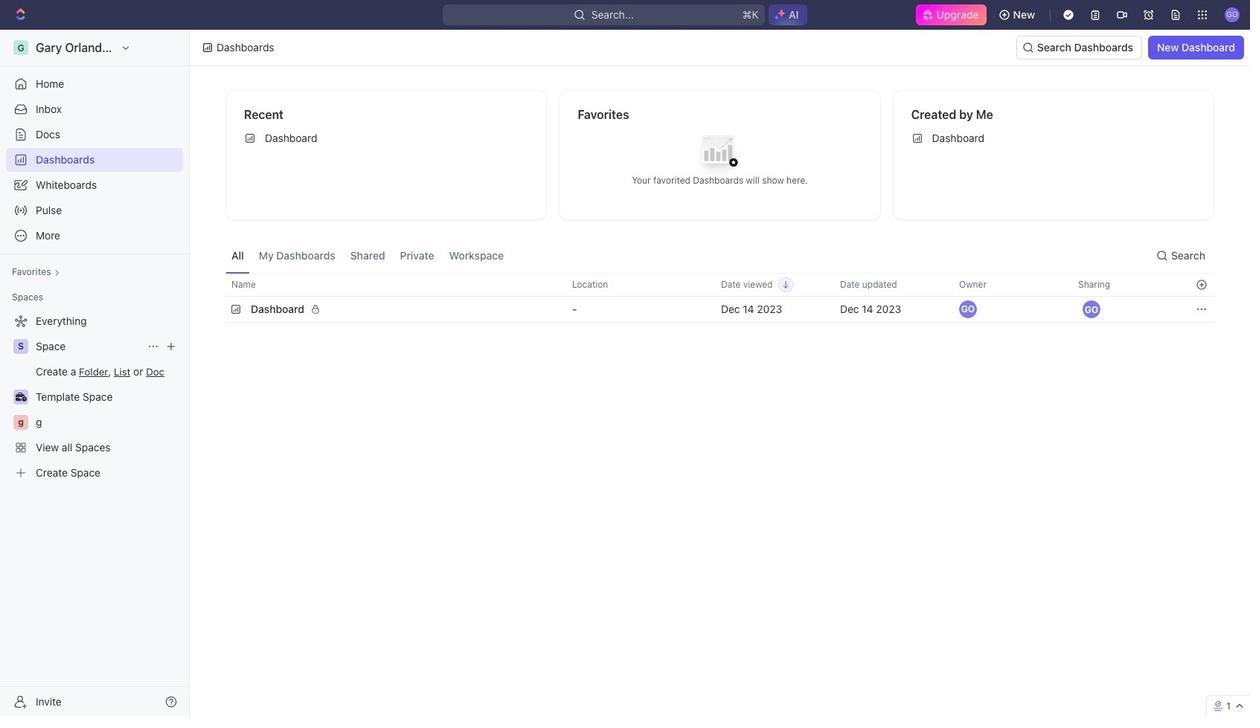 Task type: describe. For each thing, give the bounding box(es) containing it.
no favorited dashboards image
[[690, 124, 750, 183]]

1 gary orlando, , element from the left
[[959, 301, 977, 318]]

1 row from the top
[[225, 273, 1214, 297]]

g, , element
[[13, 415, 28, 430]]

2 gary orlando, , element from the left
[[1083, 301, 1101, 318]]

space, , element
[[13, 339, 28, 354]]

gary orlando's workspace, , element
[[13, 40, 28, 55]]



Task type: vqa. For each thing, say whether or not it's contained in the screenshot.
No favorited dashboards image
yes



Task type: locate. For each thing, give the bounding box(es) containing it.
1 horizontal spatial gary orlando, , element
[[1083, 301, 1101, 318]]

tree
[[6, 310, 183, 485]]

table
[[225, 273, 1214, 324]]

tab list
[[225, 238, 510, 273]]

gary orlando, , element
[[959, 301, 977, 318], [1083, 301, 1101, 318]]

0 horizontal spatial gary orlando, , element
[[959, 301, 977, 318]]

2 row from the top
[[225, 295, 1214, 324]]

tree inside sidebar navigation
[[6, 310, 183, 485]]

business time image
[[15, 393, 26, 402]]

row
[[225, 273, 1214, 297], [225, 295, 1214, 324]]

sidebar navigation
[[0, 30, 193, 717]]



